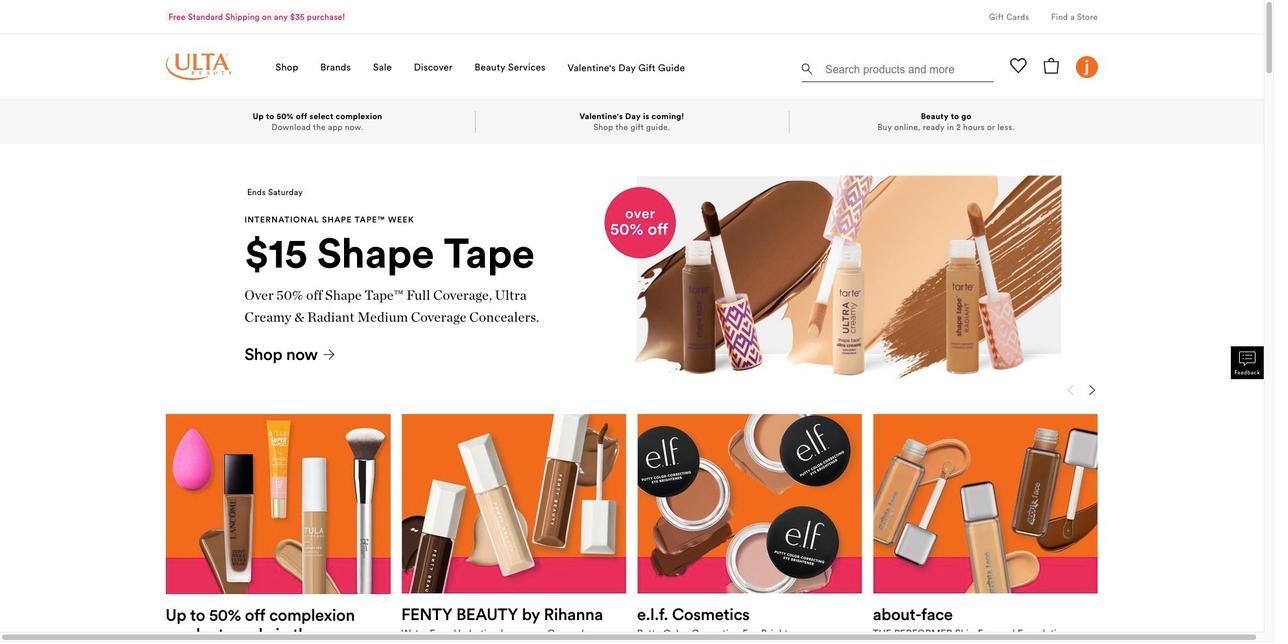 Task type: locate. For each thing, give the bounding box(es) containing it.
Search products and more search field
[[824, 55, 990, 79]]

favorites icon image
[[1010, 57, 1027, 74]]

$15 shape tape full coverage, ultra creamy & radiant medium coverage concealers. image
[[559, 155, 1125, 393]]

None search field
[[802, 52, 994, 85]]

region
[[166, 380, 1098, 643]]

previous slide image
[[1065, 385, 1076, 396]]



Task type: vqa. For each thing, say whether or not it's contained in the screenshot.
Next slide image
yes



Task type: describe. For each thing, give the bounding box(es) containing it.
next slide image
[[1087, 385, 1098, 396]]

0 items in bag image
[[1043, 57, 1060, 74]]



